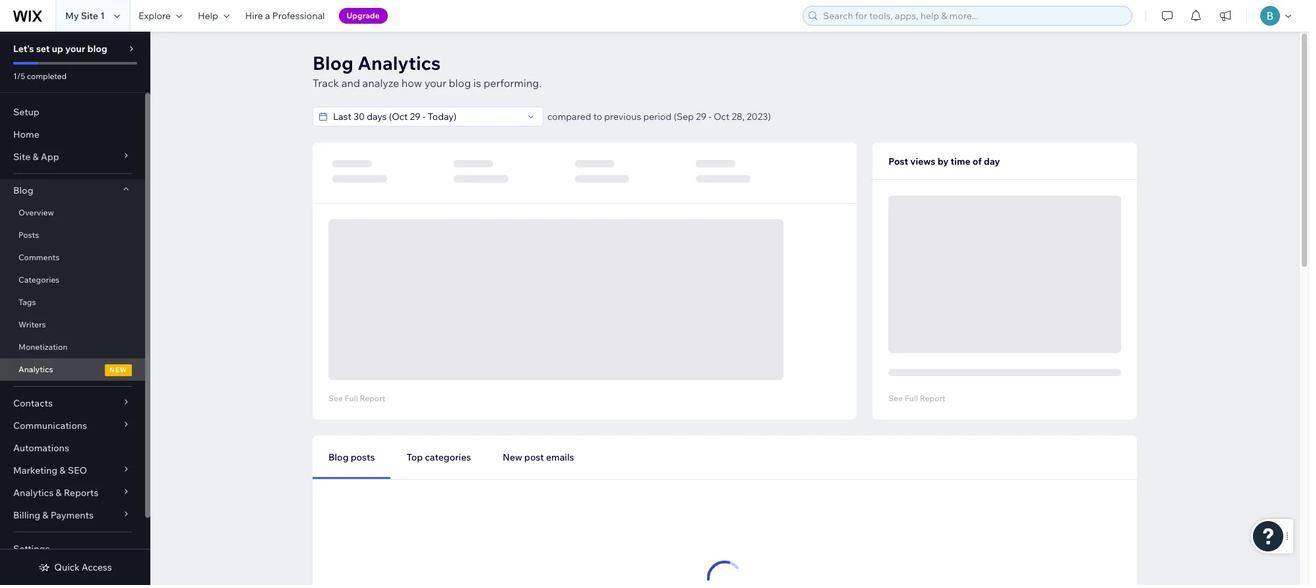Task type: describe. For each thing, give the bounding box(es) containing it.
posts
[[18, 230, 39, 240]]

home
[[13, 129, 39, 140]]

by
[[938, 156, 949, 168]]

top
[[407, 452, 423, 464]]

blog inside sidebar element
[[87, 43, 107, 55]]

setup link
[[0, 101, 145, 123]]

blog posts
[[328, 452, 375, 464]]

marketing & seo
[[13, 465, 87, 477]]

analytics inside blog analytics track and analyze how your blog is performing.
[[358, 51, 441, 75]]

-
[[709, 111, 712, 123]]

tags link
[[0, 291, 145, 314]]

post views by time of day
[[889, 156, 1000, 168]]

quick
[[54, 562, 80, 574]]

to
[[593, 111, 602, 123]]

28,
[[732, 111, 745, 123]]

views
[[910, 156, 935, 168]]

my site 1
[[65, 10, 105, 22]]

let's
[[13, 43, 34, 55]]

settings
[[13, 543, 50, 555]]

a
[[265, 10, 270, 22]]

new post emails button
[[487, 436, 590, 479]]

categories
[[425, 452, 471, 464]]

overview
[[18, 208, 54, 218]]

1/5
[[13, 71, 25, 81]]

how
[[401, 76, 422, 90]]

set
[[36, 43, 50, 55]]

top categories button
[[391, 436, 487, 479]]

tags
[[18, 297, 36, 307]]

reports
[[64, 487, 98, 499]]

completed
[[27, 71, 67, 81]]

setup
[[13, 106, 39, 118]]

analytics & reports button
[[0, 482, 145, 504]]

contacts
[[13, 398, 53, 410]]

post
[[524, 452, 544, 464]]

monetization
[[18, 342, 67, 352]]

& for site
[[33, 151, 39, 163]]

new post emails
[[503, 452, 574, 464]]

blog posts button
[[313, 436, 391, 479]]

automations
[[13, 442, 69, 454]]

& for billing
[[42, 510, 48, 522]]

oct
[[714, 111, 730, 123]]

app
[[41, 151, 59, 163]]

blog inside blog analytics track and analyze how your blog is performing.
[[449, 76, 471, 90]]

new
[[109, 366, 127, 375]]

professional
[[272, 10, 325, 22]]

payments
[[51, 510, 94, 522]]

posts
[[351, 452, 375, 464]]

hire a professional
[[245, 10, 325, 22]]

writers link
[[0, 314, 145, 336]]

marketing
[[13, 465, 57, 477]]

top categories
[[407, 452, 471, 464]]

categories link
[[0, 269, 145, 291]]

up
[[52, 43, 63, 55]]

hire
[[245, 10, 263, 22]]

automations link
[[0, 437, 145, 460]]

and
[[341, 76, 360, 90]]

0 vertical spatial site
[[81, 10, 98, 22]]

monetization link
[[0, 336, 145, 359]]

time
[[951, 156, 970, 168]]

my
[[65, 10, 79, 22]]

blog for analytics
[[313, 51, 353, 75]]

new
[[503, 452, 522, 464]]

analyze
[[362, 76, 399, 90]]

blog analytics track and analyze how your blog is performing.
[[313, 51, 542, 90]]

sidebar element
[[0, 32, 150, 586]]

analytics & reports
[[13, 487, 98, 499]]

your inside blog analytics track and analyze how your blog is performing.
[[424, 76, 446, 90]]

& for marketing
[[60, 465, 66, 477]]

compared
[[547, 111, 591, 123]]

categories
[[18, 275, 59, 285]]



Task type: locate. For each thing, give the bounding box(es) containing it.
1
[[100, 10, 105, 22]]

help
[[198, 10, 218, 22]]

billing & payments button
[[0, 504, 145, 527]]

blog inside blog analytics track and analyze how your blog is performing.
[[313, 51, 353, 75]]

analytics down marketing
[[13, 487, 54, 499]]

communications
[[13, 420, 87, 432]]

analytics inside popup button
[[13, 487, 54, 499]]

0 vertical spatial blog
[[313, 51, 353, 75]]

seo
[[68, 465, 87, 477]]

blog left is at left top
[[449, 76, 471, 90]]

& inside dropdown button
[[33, 151, 39, 163]]

day
[[984, 156, 1000, 168]]

2 vertical spatial blog
[[328, 452, 349, 464]]

is
[[473, 76, 481, 90]]

0 horizontal spatial site
[[13, 151, 30, 163]]

0 vertical spatial your
[[65, 43, 85, 55]]

analytics for analytics & reports
[[13, 487, 54, 499]]

of
[[973, 156, 982, 168]]

None field
[[329, 107, 523, 126]]

hire a professional link
[[237, 0, 333, 32]]

writers
[[18, 320, 46, 330]]

29
[[696, 111, 707, 123]]

settings link
[[0, 538, 145, 561]]

& right billing
[[42, 510, 48, 522]]

your inside sidebar element
[[65, 43, 85, 55]]

site left the 1
[[81, 10, 98, 22]]

posts link
[[0, 224, 145, 247]]

let's set up your blog
[[13, 43, 107, 55]]

& for analytics
[[56, 487, 62, 499]]

your right up
[[65, 43, 85, 55]]

(sep
[[674, 111, 694, 123]]

1 horizontal spatial site
[[81, 10, 98, 22]]

0 vertical spatial blog
[[87, 43, 107, 55]]

analytics up how
[[358, 51, 441, 75]]

blog up overview
[[13, 185, 33, 197]]

emails
[[546, 452, 574, 464]]

blog
[[87, 43, 107, 55], [449, 76, 471, 90]]

upgrade
[[347, 11, 380, 20]]

1 vertical spatial blog
[[13, 185, 33, 197]]

Search for tools, apps, help & more... field
[[819, 7, 1128, 25]]

& inside popup button
[[56, 487, 62, 499]]

quick access
[[54, 562, 112, 574]]

1 vertical spatial blog
[[449, 76, 471, 90]]

blog
[[313, 51, 353, 75], [13, 185, 33, 197], [328, 452, 349, 464]]

blog for posts
[[328, 452, 349, 464]]

explore
[[138, 10, 171, 22]]

& left "app"
[[33, 151, 39, 163]]

blog button
[[0, 179, 145, 202]]

blog inside dropdown button
[[13, 185, 33, 197]]

overview link
[[0, 202, 145, 224]]

1 vertical spatial analytics
[[18, 365, 53, 375]]

site
[[81, 10, 98, 22], [13, 151, 30, 163]]

&
[[33, 151, 39, 163], [60, 465, 66, 477], [56, 487, 62, 499], [42, 510, 48, 522]]

compared to previous period (sep 29 - oct 28, 2023)
[[547, 111, 771, 123]]

analytics
[[358, 51, 441, 75], [18, 365, 53, 375], [13, 487, 54, 499]]

site inside dropdown button
[[13, 151, 30, 163]]

blog down the 1
[[87, 43, 107, 55]]

site & app button
[[0, 146, 145, 168]]

1 vertical spatial site
[[13, 151, 30, 163]]

access
[[82, 562, 112, 574]]

post
[[889, 156, 908, 168]]

1 horizontal spatial blog
[[449, 76, 471, 90]]

2 vertical spatial analytics
[[13, 487, 54, 499]]

0 vertical spatial analytics
[[358, 51, 441, 75]]

track
[[313, 76, 339, 90]]

help button
[[190, 0, 237, 32]]

your
[[65, 43, 85, 55], [424, 76, 446, 90]]

comments link
[[0, 247, 145, 269]]

marketing & seo button
[[0, 460, 145, 482]]

analytics down monetization
[[18, 365, 53, 375]]

1 vertical spatial your
[[424, 76, 446, 90]]

blog up track
[[313, 51, 353, 75]]

blog inside button
[[328, 452, 349, 464]]

comments
[[18, 253, 59, 262]]

performing.
[[484, 76, 542, 90]]

site & app
[[13, 151, 59, 163]]

blog left posts
[[328, 452, 349, 464]]

1/5 completed
[[13, 71, 67, 81]]

1 horizontal spatial your
[[424, 76, 446, 90]]

previous
[[604, 111, 641, 123]]

period
[[643, 111, 672, 123]]

& left reports
[[56, 487, 62, 499]]

analytics for analytics
[[18, 365, 53, 375]]

upgrade button
[[339, 8, 388, 24]]

site down the home
[[13, 151, 30, 163]]

billing & payments
[[13, 510, 94, 522]]

0 horizontal spatial blog
[[87, 43, 107, 55]]

contacts button
[[0, 392, 145, 415]]

& left seo
[[60, 465, 66, 477]]

2023)
[[747, 111, 771, 123]]

your right how
[[424, 76, 446, 90]]

quick access button
[[38, 562, 112, 574]]

home link
[[0, 123, 145, 146]]

communications button
[[0, 415, 145, 437]]

billing
[[13, 510, 40, 522]]

0 horizontal spatial your
[[65, 43, 85, 55]]



Task type: vqa. For each thing, say whether or not it's contained in the screenshot.
set
yes



